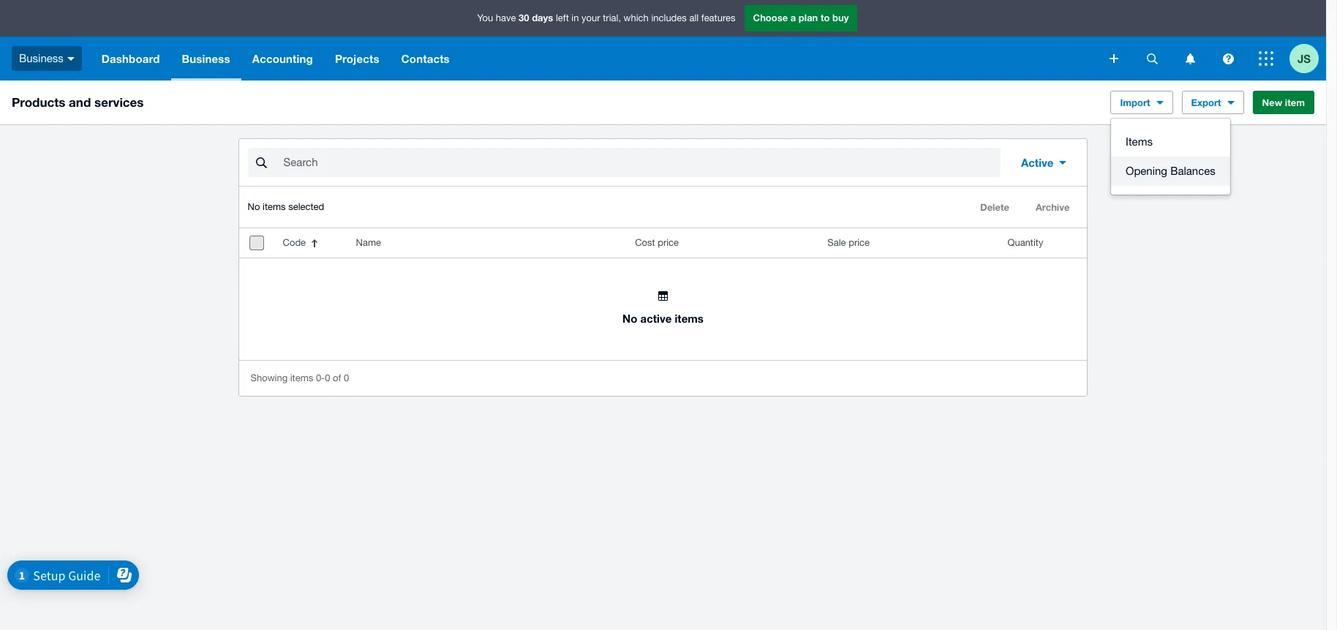 Task type: vqa. For each thing, say whether or not it's contained in the screenshot.
Showing items 0-0 of 0 on the bottom of the page
yes



Task type: locate. For each thing, give the bounding box(es) containing it.
svg image
[[1260, 51, 1274, 66], [1186, 53, 1195, 64]]

0 vertical spatial items
[[263, 201, 286, 212]]

and
[[69, 94, 91, 110]]

new
[[1263, 97, 1283, 108]]

items for no items selected
[[263, 201, 286, 212]]

group
[[1112, 119, 1231, 195]]

business
[[19, 52, 64, 64], [182, 52, 230, 65]]

active
[[1022, 156, 1054, 169]]

items right the active
[[675, 311, 704, 325]]

price
[[658, 237, 679, 248], [849, 237, 870, 248]]

no for no items selected
[[248, 201, 260, 212]]

new item button
[[1253, 91, 1315, 114]]

1 price from the left
[[658, 237, 679, 248]]

in
[[572, 13, 579, 24]]

no items selected
[[248, 201, 324, 212]]

0 horizontal spatial no
[[248, 201, 260, 212]]

0 horizontal spatial items
[[263, 201, 286, 212]]

selected
[[288, 201, 324, 212]]

which
[[624, 13, 649, 24]]

no left selected on the left of the page
[[248, 201, 260, 212]]

sale price
[[828, 237, 870, 248]]

navigation containing dashboard
[[91, 37, 1100, 81]]

Search search field
[[282, 149, 1001, 176]]

includes
[[652, 13, 687, 24]]

svg image
[[1147, 53, 1158, 64], [1223, 53, 1234, 64], [1110, 54, 1119, 63], [67, 57, 75, 61]]

group containing items
[[1112, 119, 1231, 195]]

1 0 from the left
[[325, 373, 330, 383]]

1 horizontal spatial price
[[849, 237, 870, 248]]

price right cost
[[658, 237, 679, 248]]

contacts
[[401, 52, 450, 65]]

navigation
[[91, 37, 1100, 81]]

1 horizontal spatial business button
[[171, 37, 241, 81]]

2 vertical spatial items
[[290, 373, 313, 383]]

1 horizontal spatial no
[[623, 311, 638, 325]]

no
[[248, 201, 260, 212], [623, 311, 638, 325]]

have
[[496, 13, 516, 24]]

trial,
[[603, 13, 621, 24]]

0
[[325, 373, 330, 383], [344, 373, 349, 383]]

sale
[[828, 237, 846, 248]]

svg image up export
[[1186, 53, 1195, 64]]

to
[[821, 12, 830, 24]]

0 horizontal spatial 0
[[325, 373, 330, 383]]

svg image left js
[[1260, 51, 1274, 66]]

contacts button
[[391, 37, 461, 81]]

js
[[1298, 52, 1311, 65]]

opening balances
[[1126, 165, 1216, 177]]

2 business button from the left
[[171, 37, 241, 81]]

1 vertical spatial no
[[623, 311, 638, 325]]

quantity
[[1008, 237, 1044, 248]]

items left 0-
[[290, 373, 313, 383]]

1 horizontal spatial items
[[290, 373, 313, 383]]

projects button
[[324, 37, 391, 81]]

0 vertical spatial no
[[248, 201, 260, 212]]

price right sale
[[849, 237, 870, 248]]

new item
[[1263, 97, 1306, 108]]

cost price button
[[493, 228, 688, 258]]

items left selected on the left of the page
[[263, 201, 286, 212]]

0 left the of
[[325, 373, 330, 383]]

0 horizontal spatial price
[[658, 237, 679, 248]]

showing
[[251, 373, 288, 383]]

archive button
[[1027, 195, 1079, 219]]

2 price from the left
[[849, 237, 870, 248]]

0 horizontal spatial business button
[[0, 37, 91, 81]]

cost
[[635, 237, 655, 248]]

no inside list of items with cost price, sale price and quantity element
[[623, 311, 638, 325]]

0 right the of
[[344, 373, 349, 383]]

items for showing items 0-0 of 0
[[290, 373, 313, 383]]

choose a plan to buy
[[753, 12, 849, 24]]

cost price
[[635, 237, 679, 248]]

buy
[[833, 12, 849, 24]]

list box
[[1112, 119, 1231, 195]]

services
[[94, 94, 144, 110]]

price for cost price
[[658, 237, 679, 248]]

banner
[[0, 0, 1327, 81]]

items
[[263, 201, 286, 212], [675, 311, 704, 325], [290, 373, 313, 383]]

features
[[702, 13, 736, 24]]

business button
[[0, 37, 91, 81], [171, 37, 241, 81]]

items link
[[1126, 133, 1216, 151]]

plan
[[799, 12, 818, 24]]

code button
[[274, 228, 347, 258]]

1 horizontal spatial svg image
[[1260, 51, 1274, 66]]

items
[[1126, 135, 1153, 148]]

dashboard
[[102, 52, 160, 65]]

code
[[283, 237, 306, 248]]

items button
[[1112, 127, 1231, 157]]

projects
[[335, 52, 380, 65]]

1 vertical spatial items
[[675, 311, 704, 325]]

active button
[[1010, 148, 1079, 177]]

no left the active
[[623, 311, 638, 325]]

1 horizontal spatial 0
[[344, 373, 349, 383]]

accounting
[[252, 52, 313, 65]]



Task type: describe. For each thing, give the bounding box(es) containing it.
quantity button
[[879, 228, 1053, 258]]

balances
[[1171, 165, 1216, 177]]

you have 30 days left in your trial, which includes all features
[[478, 12, 736, 24]]

js button
[[1290, 37, 1327, 81]]

sale price button
[[688, 228, 879, 258]]

price for sale price
[[849, 237, 870, 248]]

archive
[[1036, 201, 1070, 213]]

0 horizontal spatial svg image
[[1186, 53, 1195, 64]]

delete
[[981, 201, 1010, 213]]

item
[[1286, 97, 1306, 108]]

import button
[[1111, 91, 1174, 114]]

2 0 from the left
[[344, 373, 349, 383]]

you
[[478, 13, 493, 24]]

opening
[[1126, 165, 1168, 177]]

products and services
[[12, 94, 144, 110]]

30
[[519, 12, 530, 24]]

1 business button from the left
[[0, 37, 91, 81]]

0 horizontal spatial business
[[19, 52, 64, 64]]

delete button
[[972, 195, 1019, 219]]

name
[[356, 237, 381, 248]]

import
[[1121, 97, 1151, 108]]

all
[[690, 13, 699, 24]]

of
[[333, 373, 341, 383]]

accounting button
[[241, 37, 324, 81]]

showing items 0-0 of 0
[[251, 373, 349, 383]]

list box containing items
[[1112, 119, 1231, 195]]

dashboard link
[[91, 37, 171, 81]]

left
[[556, 13, 569, 24]]

no active items
[[623, 311, 704, 325]]

2 horizontal spatial items
[[675, 311, 704, 325]]

0-
[[316, 373, 325, 383]]

opening balances link
[[1112, 157, 1231, 186]]

export button
[[1182, 91, 1245, 114]]

1 horizontal spatial business
[[182, 52, 230, 65]]

name button
[[347, 228, 493, 258]]

banner containing js
[[0, 0, 1327, 81]]

days
[[532, 12, 554, 24]]

active
[[641, 311, 672, 325]]

products
[[12, 94, 65, 110]]

your
[[582, 13, 601, 24]]

export
[[1192, 97, 1222, 108]]

choose
[[753, 12, 788, 24]]

list of items with cost price, sale price and quantity element
[[239, 228, 1088, 360]]

a
[[791, 12, 796, 24]]

no for no active items
[[623, 311, 638, 325]]



